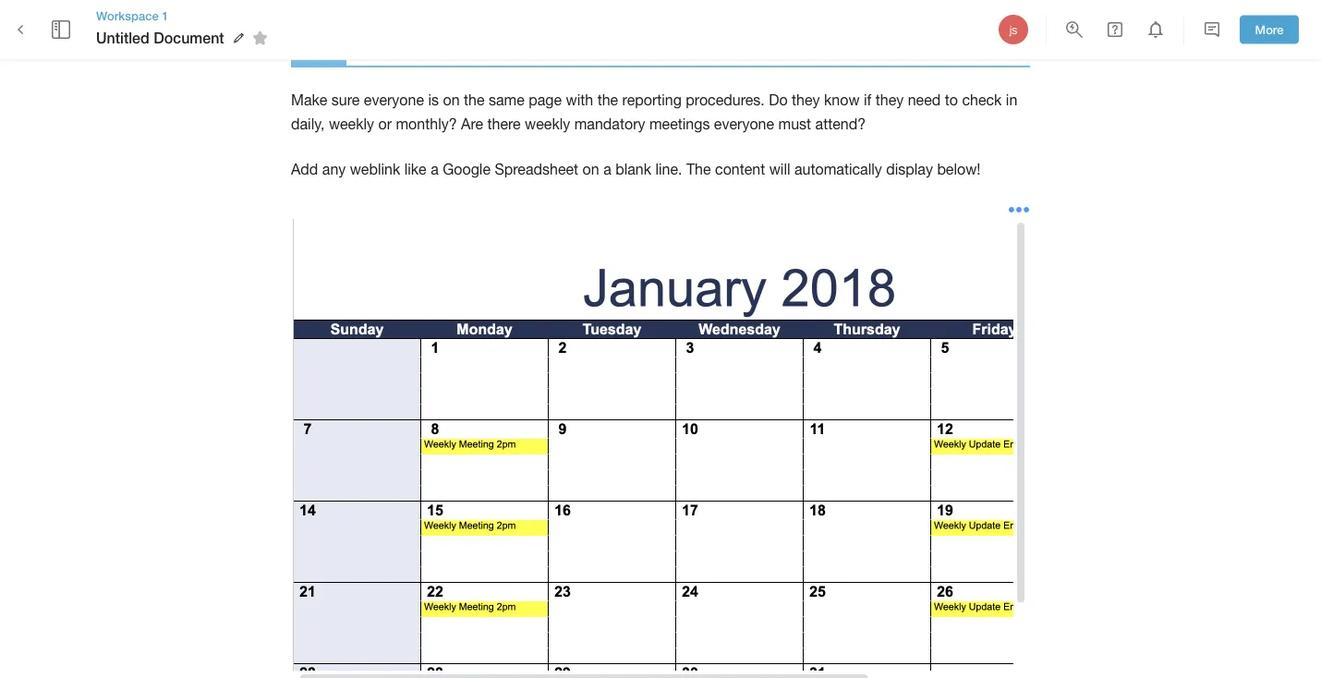 Task type: describe. For each thing, give the bounding box(es) containing it.
automatically
[[795, 161, 882, 178]]

workspace 1 link
[[96, 7, 274, 24]]

more
[[1256, 22, 1284, 37]]

same
[[489, 92, 525, 109]]

daily,
[[291, 116, 325, 133]]

with
[[566, 92, 594, 109]]

1
[[162, 8, 169, 23]]

workspace 1
[[96, 8, 169, 23]]

must
[[779, 116, 812, 133]]

add any weblink like a google spreadsheet on a blank line. the content will automatically display below!
[[291, 161, 981, 178]]

page
[[529, 92, 562, 109]]

1 vertical spatial everyone
[[714, 116, 775, 133]]

make sure everyone is on the same page with the reporting procedures. do they know if they need to check in daily, weekly or monthly? are there weekly mandatory meetings everyone must attend?
[[291, 92, 1022, 133]]

line.
[[656, 161, 683, 178]]

1 vertical spatial on
[[583, 161, 600, 178]]

meetings
[[650, 116, 710, 133]]

2 the from the left
[[598, 92, 618, 109]]

document
[[154, 29, 224, 47]]

1 the from the left
[[464, 92, 485, 109]]

in
[[1006, 92, 1018, 109]]

need
[[908, 92, 941, 109]]

attend?
[[816, 116, 866, 133]]

there
[[487, 116, 521, 133]]

content
[[715, 161, 766, 178]]

know
[[824, 92, 860, 109]]

untitled
[[96, 29, 150, 47]]

like
[[405, 161, 427, 178]]

1 a from the left
[[431, 161, 439, 178]]



Task type: vqa. For each thing, say whether or not it's contained in the screenshot.
right of
no



Task type: locate. For each thing, give the bounding box(es) containing it.
0 horizontal spatial they
[[792, 92, 820, 109]]

the
[[464, 92, 485, 109], [598, 92, 618, 109]]

on right is
[[443, 92, 460, 109]]

0 horizontal spatial everyone
[[364, 92, 424, 109]]

on
[[443, 92, 460, 109], [583, 161, 600, 178]]

on inside make sure everyone is on the same page with the reporting procedures. do they know if they need to check in daily, weekly or monthly? are there weekly mandatory meetings everyone must attend?
[[443, 92, 460, 109]]

they
[[792, 92, 820, 109], [876, 92, 904, 109]]

are
[[461, 116, 483, 133]]

weekly
[[329, 116, 374, 133], [525, 116, 570, 133]]

to
[[945, 92, 958, 109]]

procedures.
[[686, 92, 765, 109]]

do
[[769, 92, 788, 109]]

0 vertical spatial everyone
[[364, 92, 424, 109]]

1 weekly from the left
[[329, 116, 374, 133]]

0 horizontal spatial the
[[464, 92, 485, 109]]

2 a from the left
[[604, 161, 612, 178]]

1 horizontal spatial weekly
[[525, 116, 570, 133]]

0 horizontal spatial weekly
[[329, 116, 374, 133]]

everyone down procedures.
[[714, 116, 775, 133]]

favorite image
[[249, 27, 271, 49]]

a
[[431, 161, 439, 178], [604, 161, 612, 178]]

more button
[[1240, 15, 1299, 44]]

on left the blank
[[583, 161, 600, 178]]

below!
[[937, 161, 981, 178]]

if
[[864, 92, 872, 109]]

monthly?
[[396, 116, 457, 133]]

display
[[887, 161, 933, 178]]

1 horizontal spatial on
[[583, 161, 600, 178]]

blank
[[616, 161, 652, 178]]

or
[[378, 116, 392, 133]]

google
[[443, 161, 491, 178]]

2 weekly from the left
[[525, 116, 570, 133]]

a right like
[[431, 161, 439, 178]]

weblink
[[350, 161, 400, 178]]

weekly down page
[[525, 116, 570, 133]]

untitled document
[[96, 29, 224, 47]]

js
[[1010, 23, 1018, 36]]

weekly down sure
[[329, 116, 374, 133]]

everyone up or
[[364, 92, 424, 109]]

0 vertical spatial on
[[443, 92, 460, 109]]

1 they from the left
[[792, 92, 820, 109]]

any
[[322, 161, 346, 178]]

is
[[428, 92, 439, 109]]

a left the blank
[[604, 161, 612, 178]]

make
[[291, 92, 328, 109]]

1 horizontal spatial everyone
[[714, 116, 775, 133]]

everyone
[[364, 92, 424, 109], [714, 116, 775, 133]]

the up the mandatory
[[598, 92, 618, 109]]

they up must at the right top of the page
[[792, 92, 820, 109]]

1 horizontal spatial they
[[876, 92, 904, 109]]

sure
[[332, 92, 360, 109]]

check
[[962, 92, 1002, 109]]

1 horizontal spatial the
[[598, 92, 618, 109]]

the
[[687, 161, 711, 178]]

mandatory
[[575, 116, 646, 133]]

workspace
[[96, 8, 159, 23]]

reporting
[[623, 92, 682, 109]]

0 horizontal spatial on
[[443, 92, 460, 109]]

2 they from the left
[[876, 92, 904, 109]]

0 horizontal spatial a
[[431, 161, 439, 178]]

js button
[[996, 12, 1031, 47]]

add
[[291, 161, 318, 178]]

will
[[770, 161, 791, 178]]

spreadsheet
[[495, 161, 579, 178]]

1 horizontal spatial a
[[604, 161, 612, 178]]

they right if
[[876, 92, 904, 109]]

the up are
[[464, 92, 485, 109]]



